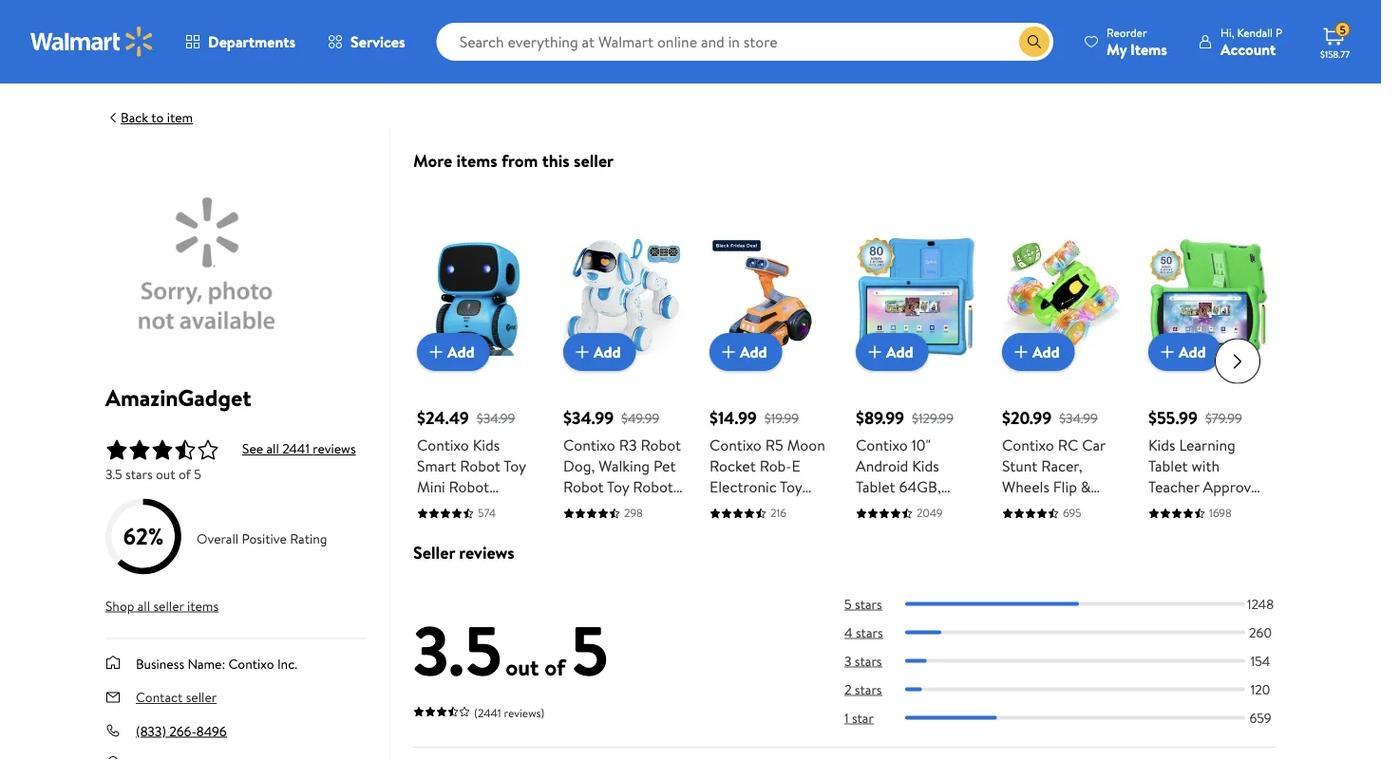 Task type: describe. For each thing, give the bounding box(es) containing it.
2049
[[917, 505, 943, 521]]

contixo for $20.99
[[1002, 435, 1054, 455]]

robot right r3
[[641, 435, 681, 455]]

e
[[792, 455, 800, 476]]

260
[[1249, 623, 1272, 642]]

control,
[[563, 518, 618, 539]]

girls inside $14.99 $19.99 contixo r5 moon rocket rob-e electronic toy robot prl with dances, plays music and songs, light up shine eyes, volume adjust, lifts and rotates, gift for kids, toddlers, boys and girls
[[772, 664, 802, 685]]

2.4ghz,
[[1044, 560, 1096, 581]]

robot up 574
[[449, 476, 489, 497]]

add to cart image for $34.99
[[571, 341, 594, 363]]

$49.99
[[621, 409, 659, 427]]

voice inside '$34.99 $49.99 contixo r3 robot dog, walking pet robot toy robots for kids, remote control, interactive dance, voice commands, rc toy dog for boys and girls (blue)'
[[613, 560, 649, 581]]

departments button
[[169, 19, 312, 65]]

more
[[413, 149, 452, 172]]

266-
[[169, 722, 196, 741]]

this
[[542, 149, 570, 172]]

boys inside '$34.99 $49.99 contixo r3 robot dog, walking pet robot toy robots for kids, remote control, interactive dance, voice commands, rc toy dog for boys and girls (blue)'
[[644, 602, 675, 623]]

$158.77
[[1320, 47, 1350, 60]]

children
[[417, 643, 473, 664]]

mini
[[417, 476, 445, 497]]

1 horizontal spatial 3.5
[[413, 603, 502, 698]]

kids inside $55.99 $79.99 kids learning tablet with teacher approved apps (save upto $150 value), contixo 7-inch ips hd, wifi, android, 2gb ram 16gb rom, protective case with kickstand and stylus, age 3- 7, v10-purple
[[1148, 435, 1175, 455]]

7-
[[1204, 539, 1217, 560]]

racer,
[[1041, 455, 1082, 476]]

kendall
[[1237, 24, 1273, 40]]

progress bar for 659
[[905, 717, 1245, 720]]

contact seller
[[136, 688, 217, 707]]

commands,
[[563, 581, 641, 602]]

5 stars
[[844, 595, 882, 613]]

product group containing $20.99
[[1002, 198, 1122, 643]]

kickstand inside $55.99 $79.99 kids learning tablet with teacher approved apps (save upto $150 value), contixo 7-inch ips hd, wifi, android, 2gb ram 16gb rom, protective case with kickstand and stylus, age 3- 7, v10-purple
[[1180, 643, 1243, 664]]

695
[[1063, 505, 1082, 521]]

rob-
[[760, 455, 792, 476]]

items
[[1130, 38, 1167, 59]]

add for $24.49
[[447, 341, 475, 362]]

product group containing $55.99
[[1148, 198, 1268, 706]]

my
[[1107, 38, 1127, 59]]

add for $34.99
[[594, 341, 621, 362]]

$19.99
[[764, 409, 799, 427]]

for inside $20.99 $34.99 contixo rc car stunt racer, wheels flip & rotate 360°, fast remote control toy car for kids, awd, 2.4ghz, rechargeable battery, lights up - green
[[1055, 539, 1074, 560]]

add for $89.99
[[886, 341, 913, 362]]

toddlers,
[[743, 643, 803, 664]]

awd,
[[1002, 560, 1040, 581]]

contixo kids smart robot toy mini robot talking singing dancing interactive voice control touch sensor speech recognition infant toddler children robotics - r1 blue image
[[417, 236, 537, 356]]

age
[[1222, 664, 1248, 685]]

talking
[[417, 497, 462, 518]]

speech
[[465, 581, 513, 602]]

progress bar for 154
[[905, 660, 1245, 663]]

5 left (blue)
[[571, 603, 608, 698]]

pet
[[653, 455, 676, 476]]

(blue)
[[624, 623, 663, 643]]

value),
[[1182, 518, 1226, 539]]

sensor
[[417, 581, 461, 602]]

all for 2441
[[266, 440, 279, 458]]

4
[[844, 623, 853, 642]]

4 add to cart image from the left
[[1156, 341, 1179, 363]]

electronic
[[710, 476, 777, 497]]

overall
[[197, 530, 239, 549]]

0 vertical spatial items
[[456, 149, 497, 172]]

6 add button from the left
[[1148, 333, 1221, 371]]

robot up singing
[[460, 455, 500, 476]]

for right dog
[[621, 602, 640, 623]]

kids inside $89.99 $129.99 contixo 10" android kids tablet 64gb, includes 80 disney storybooks & stickers, kid- proof case with kickstand & stylus, (2023 model) - blue.
[[912, 455, 939, 476]]

contixo 10" android kids tablet 64gb, includes 80  disney storybooks & stickers, kid-proof case with kickstand & stylus, (2023 model) - blue. image
[[856, 236, 975, 356]]

overall positive rating
[[197, 530, 327, 549]]

contixo for $14.99
[[710, 435, 762, 455]]

$129.99
[[912, 409, 954, 427]]

rechargeable
[[1002, 581, 1091, 602]]

inc.
[[277, 655, 297, 673]]

singing
[[466, 497, 514, 518]]

$34.99 inside '$34.99 $49.99 contixo r3 robot dog, walking pet robot toy robots for kids, remote control, interactive dance, voice commands, rc toy dog for boys and girls (blue)'
[[563, 406, 614, 430]]

shop
[[105, 597, 134, 615]]

1 vertical spatial &
[[934, 539, 944, 560]]

progress bar for 120
[[905, 688, 1245, 692]]

r5
[[765, 435, 783, 455]]

$24.49 $34.99 contixo kids smart robot toy mini robot talking singing dancing interactive voice control touch sensor speech recognition infant toddler children robotics - r1 blue
[[417, 406, 535, 685]]

62%
[[123, 521, 164, 553]]

80
[[913, 497, 931, 518]]

product group containing $34.99
[[563, 198, 683, 643]]

smart
[[417, 455, 456, 476]]

4 stars
[[844, 623, 883, 642]]

(2441
[[474, 706, 501, 722]]

64gb,
[[899, 476, 941, 497]]

disney
[[856, 518, 900, 539]]

3.5 inside see all 2441 reviews 3.5 stars out of 5
[[105, 465, 122, 484]]

remote for $34.99
[[621, 497, 673, 518]]

robotics
[[477, 643, 535, 664]]

with inside $14.99 $19.99 contixo r5 moon rocket rob-e electronic toy robot prl with dances, plays music and songs, light up shine eyes, volume adjust, lifts and rotates, gift for kids, toddlers, boys and girls
[[784, 497, 812, 518]]

back to item link
[[105, 108, 193, 127]]

ram
[[1148, 602, 1181, 623]]

$34.99 $49.99 contixo r3 robot dog, walking pet robot toy robots for kids, remote control, interactive dance, voice commands, rc toy dog for boys and girls (blue)
[[563, 406, 681, 643]]

model)
[[856, 643, 902, 664]]

contixo for $34.99
[[563, 435, 615, 455]]

stars inside see all 2441 reviews 3.5 stars out of 5
[[125, 465, 153, 484]]

- for $89.99
[[906, 643, 912, 664]]

120
[[1251, 680, 1270, 699]]

music
[[710, 539, 748, 560]]

(833) 266-8496
[[136, 722, 227, 741]]

360°,
[[1050, 497, 1085, 518]]

3.5 out of 5
[[413, 603, 608, 698]]

tablet inside $89.99 $129.99 contixo 10" android kids tablet 64gb, includes 80 disney storybooks & stickers, kid- proof case with kickstand & stylus, (2023 model) - blue.
[[856, 476, 895, 497]]

3-
[[1252, 664, 1266, 685]]

plays
[[765, 518, 798, 539]]

1
[[844, 709, 849, 727]]

$34.99 for $20.99
[[1059, 409, 1098, 427]]

2 horizontal spatial seller
[[574, 149, 614, 172]]

toy inside $14.99 $19.99 contixo r5 moon rocket rob-e electronic toy robot prl with dances, plays music and songs, light up shine eyes, volume adjust, lifts and rotates, gift for kids, toddlers, boys and girls
[[780, 476, 802, 497]]

- for $24.49
[[417, 664, 423, 685]]

case inside $55.99 $79.99 kids learning tablet with teacher approved apps (save upto $150 value), contixo 7-inch ips hd, wifi, android, 2gb ram 16gb rom, protective case with kickstand and stylus, age 3- 7, v10-purple
[[1221, 623, 1253, 643]]

p
[[1275, 24, 1282, 40]]

7,
[[1148, 685, 1158, 706]]

amazingadget
[[105, 382, 251, 414]]

contixo left inc.
[[229, 655, 274, 673]]

product group containing $89.99
[[856, 198, 975, 664]]

robots
[[633, 476, 679, 497]]

blue
[[445, 664, 474, 685]]

upto
[[1224, 497, 1254, 518]]

and right lifts
[[791, 602, 814, 623]]

control for $24.49
[[417, 560, 468, 581]]

hi,
[[1220, 24, 1234, 40]]

to
[[151, 108, 164, 127]]

2 stars
[[844, 680, 882, 699]]

from
[[501, 149, 538, 172]]

tablet inside $55.99 $79.99 kids learning tablet with teacher approved apps (save upto $150 value), contixo 7-inch ips hd, wifi, android, 2gb ram 16gb rom, protective case with kickstand and stylus, age 3- 7, v10-purple
[[1148, 455, 1188, 476]]

contixo r5 moon rocket rob-e electronic toy robot prl with dances, plays music and songs, light up shine eyes, volume adjust, lifts and rotates, gift for kids, toddlers, boys and girls image
[[710, 236, 829, 356]]

- inside $20.99 $34.99 contixo rc car stunt racer, wheels flip & rotate 360°, fast remote control toy car for kids, awd, 2.4ghz, rechargeable battery, lights up - green
[[1002, 623, 1008, 643]]

reviews inside see all 2441 reviews 3.5 stars out of 5
[[313, 440, 356, 458]]

contixo rc car stunt racer, wheels flip & rotate 360°, fast remote control toy car for kids, awd, 2.4ghz, rechargeable battery, lights up - green image
[[1002, 236, 1122, 356]]

storybooks
[[856, 539, 930, 560]]

with up (save
[[1192, 455, 1220, 476]]

10"
[[912, 435, 931, 455]]

$89.99
[[856, 406, 904, 430]]

walmart image
[[30, 27, 154, 57]]

volume
[[747, 581, 797, 602]]

toy inside $20.99 $34.99 contixo rc car stunt racer, wheels flip & rotate 360°, fast remote control toy car for kids, awd, 2.4ghz, rechargeable battery, lights up - green
[[1002, 539, 1024, 560]]

and right music
[[751, 539, 775, 560]]

add button for $20.99
[[1002, 333, 1075, 371]]

next slide for sellerpage list image
[[1215, 339, 1260, 384]]



Task type: locate. For each thing, give the bounding box(es) containing it.
$34.99 inside $24.49 $34.99 contixo kids smart robot toy mini robot talking singing dancing interactive voice control touch sensor speech recognition infant toddler children robotics - r1 blue
[[477, 409, 515, 427]]

r1
[[426, 664, 441, 685]]

3 add button from the left
[[710, 333, 782, 371]]

remote down pet
[[621, 497, 673, 518]]

$79.99
[[1205, 409, 1242, 427]]

contact
[[136, 688, 183, 707]]

toy up 298
[[607, 476, 629, 497]]

(2023
[[902, 623, 941, 643]]

0 vertical spatial 3.5
[[105, 465, 122, 484]]

Search search field
[[437, 23, 1053, 61]]

0 horizontal spatial of
[[178, 465, 191, 484]]

seller
[[413, 541, 455, 565]]

seller right the shop
[[153, 597, 184, 615]]

progress bar for 1248
[[905, 603, 1245, 606]]

of inside see all 2441 reviews 3.5 stars out of 5
[[178, 465, 191, 484]]

contixo r3 robot dog, walking pet robot toy robots for kids, remote control, interactive dance, voice commands, rc toy dog for boys and girls (blue) image
[[563, 236, 683, 356]]

Walmart Site-Wide search field
[[437, 23, 1053, 61]]

r3
[[619, 435, 637, 455]]

add button up $24.49
[[417, 333, 490, 371]]

5 up 4
[[844, 595, 852, 613]]

out inside 3.5 out of 5
[[506, 652, 539, 684]]

1 horizontal spatial up
[[1101, 602, 1120, 623]]

contixo inside $24.49 $34.99 contixo kids smart robot toy mini robot talking singing dancing interactive voice control touch sensor speech recognition infant toddler children robotics - r1 blue
[[417, 435, 469, 455]]

2 progress bar from the top
[[905, 631, 1245, 635]]

0 horizontal spatial control
[[417, 560, 468, 581]]

1 vertical spatial reviews
[[459, 541, 515, 565]]

contixo inside $14.99 $19.99 contixo r5 moon rocket rob-e electronic toy robot prl with dances, plays music and songs, light up shine eyes, volume adjust, lifts and rotates, gift for kids, toddlers, boys and girls
[[710, 435, 762, 455]]

1 horizontal spatial remote
[[1002, 518, 1054, 539]]

control inside $20.99 $34.99 contixo rc car stunt racer, wheels flip & rotate 360°, fast remote control toy car for kids, awd, 2.4ghz, rechargeable battery, lights up - green
[[1058, 518, 1109, 539]]

wifi,
[[1203, 560, 1235, 581]]

3 progress bar from the top
[[905, 660, 1245, 663]]

kids, down "adjust," in the right bottom of the page
[[710, 643, 740, 664]]

add to cart image up $24.49
[[425, 341, 447, 363]]

kickstand up purple
[[1180, 643, 1243, 664]]

case right proof
[[897, 581, 929, 602]]

add to cart image for $20.99
[[1010, 341, 1032, 363]]

4 add from the left
[[886, 341, 913, 362]]

5 up overall on the bottom
[[194, 465, 201, 484]]

1 vertical spatial all
[[137, 597, 150, 615]]

$34.99
[[563, 406, 614, 430], [477, 409, 515, 427], [1059, 409, 1098, 427]]

0 horizontal spatial case
[[897, 581, 929, 602]]

1 horizontal spatial $34.99
[[563, 406, 614, 430]]

1 horizontal spatial car
[[1082, 435, 1105, 455]]

1 add from the left
[[447, 341, 475, 362]]

seller
[[574, 149, 614, 172], [153, 597, 184, 615], [186, 688, 217, 707]]

reorder my items
[[1107, 24, 1167, 59]]

5 progress bar from the top
[[905, 717, 1245, 720]]

5 inside see all 2441 reviews 3.5 stars out of 5
[[194, 465, 201, 484]]

control up 2.4ghz,
[[1058, 518, 1109, 539]]

add button up the $55.99
[[1148, 333, 1221, 371]]

2 interactive from the left
[[563, 539, 634, 560]]

3 product group from the left
[[710, 198, 829, 685]]

shop all seller items
[[105, 597, 219, 615]]

5 add button from the left
[[1002, 333, 1075, 371]]

$14.99 $19.99 contixo r5 moon rocket rob-e electronic toy robot prl with dances, plays music and songs, light up shine eyes, volume adjust, lifts and rotates, gift for kids, toddlers, boys and girls
[[710, 406, 825, 685]]

& right flip
[[1081, 476, 1091, 497]]

for
[[563, 497, 583, 518], [1055, 539, 1074, 560], [621, 602, 640, 623], [797, 623, 816, 643]]

stunt
[[1002, 455, 1038, 476]]

0 vertical spatial out
[[156, 465, 175, 484]]

- left the blue.
[[906, 643, 912, 664]]

add to cart image for $89.99
[[863, 341, 886, 363]]

2 add to cart image from the left
[[717, 341, 740, 363]]

contixo left 7-
[[1148, 539, 1200, 560]]

voice inside $24.49 $34.99 contixo kids smart robot toy mini robot talking singing dancing interactive voice control touch sensor speech recognition infant toddler children robotics - r1 blue
[[492, 539, 528, 560]]

1 horizontal spatial all
[[266, 440, 279, 458]]

0 horizontal spatial kickstand
[[856, 602, 919, 623]]

add to cart image
[[571, 341, 594, 363], [717, 341, 740, 363]]

departments
[[208, 31, 295, 52]]

kickstand up "4 stars"
[[856, 602, 919, 623]]

0 vertical spatial control
[[1058, 518, 1109, 539]]

toddler
[[459, 623, 508, 643]]

add button up $89.99
[[856, 333, 929, 371]]

1 vertical spatial case
[[1221, 623, 1253, 643]]

tablet up "disney"
[[856, 476, 895, 497]]

0 horizontal spatial rc
[[645, 581, 665, 602]]

case inside $89.99 $129.99 contixo 10" android kids tablet 64gb, includes 80 disney storybooks & stickers, kid- proof case with kickstand & stylus, (2023 model) - blue.
[[897, 581, 929, 602]]

with
[[1192, 455, 1220, 476], [784, 497, 812, 518], [932, 581, 960, 602], [1148, 643, 1176, 664]]

0 horizontal spatial interactive
[[417, 539, 488, 560]]

robot left prl on the bottom right of page
[[710, 497, 750, 518]]

1 add to cart image from the left
[[425, 341, 447, 363]]

1 vertical spatial car
[[1028, 539, 1051, 560]]

toy up 216
[[780, 476, 802, 497]]

amazingadget logo image
[[105, 158, 309, 361]]

adjust,
[[710, 602, 755, 623]]

stars for 3 stars
[[855, 652, 882, 670]]

2441
[[282, 440, 310, 458]]

all inside see all 2441 reviews 3.5 stars out of 5
[[266, 440, 279, 458]]

control for $20.99
[[1058, 518, 1109, 539]]

2 vertical spatial kids,
[[710, 643, 740, 664]]

items up name:
[[187, 597, 219, 615]]

rc up (blue)
[[645, 581, 665, 602]]

stylus, inside $89.99 $129.99 contixo 10" android kids tablet 64gb, includes 80 disney storybooks & stickers, kid- proof case with kickstand & stylus, (2023 model) - blue.
[[856, 623, 898, 643]]

add button up $14.99
[[710, 333, 782, 371]]

1 vertical spatial control
[[417, 560, 468, 581]]

hi, kendall p account
[[1220, 24, 1282, 59]]

case up 154
[[1221, 623, 1253, 643]]

remote inside $20.99 $34.99 contixo rc car stunt racer, wheels flip & rotate 360°, fast remote control toy car for kids, awd, 2.4ghz, rechargeable battery, lights up - green
[[1002, 518, 1054, 539]]

1 horizontal spatial boys
[[710, 664, 741, 685]]

control inside $24.49 $34.99 contixo kids smart robot toy mini robot talking singing dancing interactive voice control touch sensor speech recognition infant toddler children robotics - r1 blue
[[417, 560, 468, 581]]

4 product group from the left
[[856, 198, 975, 664]]

for down dog,
[[563, 497, 583, 518]]

rocket
[[710, 455, 756, 476]]

0 horizontal spatial stylus,
[[856, 623, 898, 643]]

stylus, inside $55.99 $79.99 kids learning tablet with teacher approved apps (save upto $150 value), contixo 7-inch ips hd, wifi, android, 2gb ram 16gb rom, protective case with kickstand and stylus, age 3- 7, v10-purple
[[1176, 664, 1218, 685]]

0 horizontal spatial all
[[137, 597, 150, 615]]

0 horizontal spatial boys
[[644, 602, 675, 623]]

contixo for $89.99
[[856, 435, 908, 455]]

add to cart image up the $55.99
[[1156, 341, 1179, 363]]

- inside $24.49 $34.99 contixo kids smart robot toy mini robot talking singing dancing interactive voice control touch sensor speech recognition infant toddler children robotics - r1 blue
[[417, 664, 423, 685]]

apps
[[1148, 497, 1181, 518]]

659
[[1249, 709, 1271, 727]]

product group
[[417, 198, 537, 685], [563, 198, 683, 643], [710, 198, 829, 685], [856, 198, 975, 664], [1002, 198, 1122, 643], [1148, 198, 1268, 706]]

inch
[[1217, 539, 1244, 560]]

1 horizontal spatial reviews
[[459, 541, 515, 565]]

- left r1
[[417, 664, 423, 685]]

$89.99 $129.99 contixo 10" android kids tablet 64gb, includes 80 disney storybooks & stickers, kid- proof case with kickstand & stylus, (2023 model) - blue.
[[856, 406, 960, 664]]

$34.99 up racer,
[[1059, 409, 1098, 427]]

- left green
[[1002, 623, 1008, 643]]

business name: contixo inc.
[[136, 655, 297, 673]]

kids right smart
[[473, 435, 500, 455]]

stars right the 3
[[855, 652, 882, 670]]

contixo left r3
[[563, 435, 615, 455]]

toy left dog
[[563, 602, 585, 623]]

0 horizontal spatial girls
[[591, 623, 621, 643]]

contixo inside '$34.99 $49.99 contixo r3 robot dog, walking pet robot toy robots for kids, remote control, interactive dance, voice commands, rc toy dog for boys and girls (blue)'
[[563, 435, 615, 455]]

all for seller
[[137, 597, 150, 615]]

add button for $89.99
[[856, 333, 929, 371]]

all right the see
[[266, 440, 279, 458]]

up right "lights"
[[1101, 602, 1120, 623]]

of down amazingadget
[[178, 465, 191, 484]]

product group containing $24.49
[[417, 198, 537, 685]]

items left from
[[456, 149, 497, 172]]

- inside $89.99 $129.99 contixo 10" android kids tablet 64gb, includes 80 disney storybooks & stickers, kid- proof case with kickstand & stylus, (2023 model) - blue.
[[906, 643, 912, 664]]

interactive inside $24.49 $34.99 contixo kids smart robot toy mini robot talking singing dancing interactive voice control touch sensor speech recognition infant toddler children robotics - r1 blue
[[417, 539, 488, 560]]

with up the (2023 on the bottom right of the page
[[932, 581, 960, 602]]

control down dancing
[[417, 560, 468, 581]]

0 horizontal spatial $34.99
[[477, 409, 515, 427]]

0 horizontal spatial car
[[1028, 539, 1051, 560]]

stars for 5 stars
[[855, 595, 882, 613]]

shine
[[769, 560, 805, 581]]

3 add to cart image from the left
[[1010, 341, 1032, 363]]

3.5
[[105, 465, 122, 484], [413, 603, 502, 698]]

reviews up speech
[[459, 541, 515, 565]]

0 horizontal spatial tablet
[[856, 476, 895, 497]]

kids, left 298
[[586, 497, 617, 518]]

remote down "wheels"
[[1002, 518, 1054, 539]]

seller down name:
[[186, 688, 217, 707]]

with down ram
[[1148, 643, 1176, 664]]

5 up the $158.77 at the top of the page
[[1340, 22, 1346, 38]]

1 horizontal spatial kids
[[912, 455, 939, 476]]

1 product group from the left
[[417, 198, 537, 685]]

of right robotics
[[544, 652, 566, 684]]

1 vertical spatial kickstand
[[1180, 643, 1243, 664]]

hd,
[[1173, 560, 1199, 581]]

stylus,
[[856, 623, 898, 643], [1176, 664, 1218, 685]]

1 horizontal spatial seller
[[186, 688, 217, 707]]

and inside $55.99 $79.99 kids learning tablet with teacher approved apps (save upto $150 value), contixo 7-inch ips hd, wifi, android, 2gb ram 16gb rom, protective case with kickstand and stylus, age 3- 7, v10-purple
[[1148, 664, 1172, 685]]

car up rechargeable
[[1028, 539, 1051, 560]]

boys inside $14.99 $19.99 contixo r5 moon rocket rob-e electronic toy robot prl with dances, plays music and songs, light up shine eyes, volume adjust, lifts and rotates, gift for kids, toddlers, boys and girls
[[710, 664, 741, 685]]

progress bar
[[905, 603, 1245, 606], [905, 631, 1245, 635], [905, 660, 1245, 663], [905, 688, 1245, 692], [905, 717, 1245, 720]]

1 horizontal spatial kickstand
[[1180, 643, 1243, 664]]

add button for $14.99
[[710, 333, 782, 371]]

remote for $20.99
[[1002, 518, 1054, 539]]

$34.99 inside $20.99 $34.99 contixo rc car stunt racer, wheels flip & rotate 360°, fast remote control toy car for kids, awd, 2.4ghz, rechargeable battery, lights up - green
[[1059, 409, 1098, 427]]

1 vertical spatial items
[[187, 597, 219, 615]]

& inside $20.99 $34.99 contixo rc car stunt racer, wheels flip & rotate 360°, fast remote control toy car for kids, awd, 2.4ghz, rechargeable battery, lights up - green
[[1081, 476, 1091, 497]]

& down 2049
[[934, 539, 944, 560]]

0 vertical spatial kids,
[[586, 497, 617, 518]]

add to cart image for $24.49
[[425, 341, 447, 363]]

product group containing $14.99
[[710, 198, 829, 685]]

0 vertical spatial case
[[897, 581, 929, 602]]

add for $20.99
[[1032, 341, 1060, 362]]

6 add from the left
[[1179, 341, 1206, 362]]

0 horizontal spatial voice
[[492, 539, 528, 560]]

kids, inside '$34.99 $49.99 contixo r3 robot dog, walking pet robot toy robots for kids, remote control, interactive dance, voice commands, rc toy dog for boys and girls (blue)'
[[586, 497, 617, 518]]

1 add button from the left
[[417, 333, 490, 371]]

$55.99 $79.99 kids learning tablet with teacher approved apps (save upto $150 value), contixo 7-inch ips hd, wifi, android, 2gb ram 16gb rom, protective case with kickstand and stylus, age 3- 7, v10-purple
[[1148, 406, 1267, 706]]

1 horizontal spatial case
[[1221, 623, 1253, 643]]

1 horizontal spatial &
[[934, 539, 944, 560]]

with right prl on the bottom right of page
[[784, 497, 812, 518]]

1 horizontal spatial out
[[506, 652, 539, 684]]

$20.99 $34.99 contixo rc car stunt racer, wheels flip & rotate 360°, fast remote control toy car for kids, awd, 2.4ghz, rechargeable battery, lights up - green
[[1002, 406, 1120, 643]]

5
[[1340, 22, 1346, 38], [194, 465, 201, 484], [844, 595, 852, 613], [571, 603, 608, 698]]

stars
[[125, 465, 153, 484], [855, 595, 882, 613], [856, 623, 883, 642], [855, 652, 882, 670], [855, 680, 882, 699]]

& down kid-
[[923, 602, 933, 623]]

0 horizontal spatial up
[[746, 560, 765, 581]]

4 add button from the left
[[856, 333, 929, 371]]

kids, inside $14.99 $19.99 contixo r5 moon rocket rob-e electronic toy robot prl with dances, plays music and songs, light up shine eyes, volume adjust, lifts and rotates, gift for kids, toddlers, boys and girls
[[710, 643, 740, 664]]

kids up 80
[[912, 455, 939, 476]]

kids inside $24.49 $34.99 contixo kids smart robot toy mini robot talking singing dancing interactive voice control touch sensor speech recognition infant toddler children robotics - r1 blue
[[473, 435, 500, 455]]

of
[[178, 465, 191, 484], [544, 652, 566, 684]]

1 horizontal spatial -
[[906, 643, 912, 664]]

item
[[167, 108, 193, 127]]

search icon image
[[1027, 34, 1042, 49]]

contixo down $14.99
[[710, 435, 762, 455]]

1 horizontal spatial tablet
[[1148, 455, 1188, 476]]

stars up "4 stars"
[[855, 595, 882, 613]]

0 vertical spatial &
[[1081, 476, 1091, 497]]

recognition
[[417, 602, 496, 623]]

contixo down $24.49
[[417, 435, 469, 455]]

2 horizontal spatial kids
[[1148, 435, 1175, 455]]

1 add to cart image from the left
[[571, 341, 594, 363]]

$14.99
[[710, 406, 757, 430]]

add to cart image
[[425, 341, 447, 363], [863, 341, 886, 363], [1010, 341, 1032, 363], [1156, 341, 1179, 363]]

robot inside $14.99 $19.99 contixo r5 moon rocket rob-e electronic toy robot prl with dances, plays music and songs, light up shine eyes, volume adjust, lifts and rotates, gift for kids, toddlers, boys and girls
[[710, 497, 750, 518]]

of inside 3.5 out of 5
[[544, 652, 566, 684]]

1 vertical spatial kids,
[[1078, 539, 1109, 560]]

tablet up apps
[[1148, 455, 1188, 476]]

1 progress bar from the top
[[905, 603, 1245, 606]]

account
[[1220, 38, 1276, 59]]

girls left (blue)
[[591, 623, 621, 643]]

progress bar for 260
[[905, 631, 1245, 635]]

kids down the $55.99
[[1148, 435, 1175, 455]]

rotates,
[[710, 623, 764, 643]]

0 vertical spatial girls
[[591, 623, 621, 643]]

contixo inside $89.99 $129.99 contixo 10" android kids tablet 64gb, includes 80 disney storybooks & stickers, kid- proof case with kickstand & stylus, (2023 model) - blue.
[[856, 435, 908, 455]]

approved
[[1203, 476, 1267, 497]]

dog
[[589, 602, 617, 623]]

car up fast
[[1082, 435, 1105, 455]]

add button for $24.49
[[417, 333, 490, 371]]

interactive inside '$34.99 $49.99 contixo r3 robot dog, walking pet robot toy robots for kids, remote control, interactive dance, voice commands, rc toy dog for boys and girls (blue)'
[[563, 539, 634, 560]]

kids, inside $20.99 $34.99 contixo rc car stunt racer, wheels flip & rotate 360°, fast remote control toy car for kids, awd, 2.4ghz, rechargeable battery, lights up - green
[[1078, 539, 1109, 560]]

boys right dog
[[644, 602, 675, 623]]

girls
[[591, 623, 621, 643], [772, 664, 802, 685]]

0 vertical spatial stylus,
[[856, 623, 898, 643]]

0 vertical spatial seller
[[574, 149, 614, 172]]

contixo for $24.49
[[417, 435, 469, 455]]

for inside $14.99 $19.99 contixo r5 moon rocket rob-e electronic toy robot prl with dances, plays music and songs, light up shine eyes, volume adjust, lifts and rotates, gift for kids, toddlers, boys and girls
[[797, 623, 816, 643]]

2 vertical spatial seller
[[186, 688, 217, 707]]

2 add to cart image from the left
[[863, 341, 886, 363]]

out up 62%
[[156, 465, 175, 484]]

contixo inside $55.99 $79.99 kids learning tablet with teacher approved apps (save upto $150 value), contixo 7-inch ips hd, wifi, android, 2gb ram 16gb rom, protective case with kickstand and stylus, age 3- 7, v10-purple
[[1148, 539, 1200, 560]]

3 stars
[[844, 652, 882, 670]]

2 product group from the left
[[563, 198, 683, 643]]

1 horizontal spatial stylus,
[[1176, 664, 1218, 685]]

boys down rotates,
[[710, 664, 741, 685]]

0 vertical spatial of
[[178, 465, 191, 484]]

0 vertical spatial all
[[266, 440, 279, 458]]

voice right 'dance,'
[[613, 560, 649, 581]]

2
[[844, 680, 852, 699]]

teacher
[[1148, 476, 1199, 497]]

add to cart image for $14.99
[[717, 341, 740, 363]]

car
[[1082, 435, 1105, 455], [1028, 539, 1051, 560]]

1 horizontal spatial rc
[[1058, 435, 1078, 455]]

robot
[[641, 435, 681, 455], [460, 455, 500, 476], [449, 476, 489, 497], [563, 476, 604, 497], [710, 497, 750, 518]]

star
[[852, 709, 874, 727]]

0 vertical spatial rc
[[1058, 435, 1078, 455]]

1 vertical spatial boys
[[710, 664, 741, 685]]

voice down 574
[[492, 539, 528, 560]]

all right the shop
[[137, 597, 150, 615]]

flip
[[1053, 476, 1077, 497]]

2 horizontal spatial kids,
[[1078, 539, 1109, 560]]

ips
[[1148, 560, 1170, 581]]

$34.99 up dog,
[[563, 406, 614, 430]]

0 horizontal spatial out
[[156, 465, 175, 484]]

0 horizontal spatial remote
[[621, 497, 673, 518]]

and inside '$34.99 $49.99 contixo r3 robot dog, walking pet robot toy robots for kids, remote control, interactive dance, voice commands, rc toy dog for boys and girls (blue)'
[[563, 623, 587, 643]]

songs,
[[779, 539, 822, 560]]

toy down the rotate
[[1002, 539, 1024, 560]]

kickstand inside $89.99 $129.99 contixo 10" android kids tablet 64gb, includes 80 disney storybooks & stickers, kid- proof case with kickstand & stylus, (2023 model) - blue.
[[856, 602, 919, 623]]

seller reviews
[[413, 541, 515, 565]]

stars for 2 stars
[[855, 680, 882, 699]]

0 vertical spatial car
[[1082, 435, 1105, 455]]

0 vertical spatial boys
[[644, 602, 675, 623]]

contixo down $89.99
[[856, 435, 908, 455]]

add button for $34.99
[[563, 333, 636, 371]]

rc inside '$34.99 $49.99 contixo r3 robot dog, walking pet robot toy robots for kids, remote control, interactive dance, voice commands, rc toy dog for boys and girls (blue)'
[[645, 581, 665, 602]]

0 vertical spatial up
[[746, 560, 765, 581]]

1 horizontal spatial interactive
[[563, 539, 634, 560]]

out inside see all 2441 reviews 3.5 stars out of 5
[[156, 465, 175, 484]]

stars up 62%
[[125, 465, 153, 484]]

contact seller button
[[136, 688, 217, 707]]

seller right this
[[574, 149, 614, 172]]

add button up $49.99
[[563, 333, 636, 371]]

1 horizontal spatial control
[[1058, 518, 1109, 539]]

for right gift
[[797, 623, 816, 643]]

1 horizontal spatial items
[[456, 149, 497, 172]]

1 horizontal spatial kids,
[[710, 643, 740, 664]]

remote inside '$34.99 $49.99 contixo r3 robot dog, walking pet robot toy robots for kids, remote control, interactive dance, voice commands, rc toy dog for boys and girls (blue)'
[[621, 497, 673, 518]]

add to cart image up $20.99
[[1010, 341, 1032, 363]]

0 horizontal spatial kids
[[473, 435, 500, 455]]

0 horizontal spatial kids,
[[586, 497, 617, 518]]

up inside $20.99 $34.99 contixo rc car stunt racer, wheels flip & rotate 360°, fast remote control toy car for kids, awd, 2.4ghz, rechargeable battery, lights up - green
[[1101, 602, 1120, 623]]

0 horizontal spatial reviews
[[313, 440, 356, 458]]

0 horizontal spatial &
[[923, 602, 933, 623]]

reviews right 2441
[[313, 440, 356, 458]]

add button up $20.99
[[1002, 333, 1075, 371]]

1 horizontal spatial of
[[544, 652, 566, 684]]

kids learning tablet with teacher approved apps (save upto $150 value), contixo 7-inch ips hd, wifi, android, 2gb ram 16gb rom, protective case with kickstand and stylus, age 3-7, v10-purple image
[[1148, 236, 1268, 356]]

2 vertical spatial &
[[923, 602, 933, 623]]

lifts
[[759, 602, 787, 623]]

1 horizontal spatial voice
[[613, 560, 649, 581]]

stars right 2
[[855, 680, 882, 699]]

up right light
[[746, 560, 765, 581]]

$34.99 for $24.49
[[477, 409, 515, 427]]

more items from this seller
[[413, 149, 614, 172]]

3 add from the left
[[740, 341, 767, 362]]

stars right 4
[[856, 623, 883, 642]]

out up reviews)
[[506, 652, 539, 684]]

toy inside $24.49 $34.99 contixo kids smart robot toy mini robot talking singing dancing interactive voice control touch sensor speech recognition infant toddler children robotics - r1 blue
[[504, 455, 526, 476]]

6 product group from the left
[[1148, 198, 1268, 706]]

(2441 reviews)
[[474, 706, 545, 722]]

up inside $14.99 $19.99 contixo r5 moon rocket rob-e electronic toy robot prl with dances, plays music and songs, light up shine eyes, volume adjust, lifts and rotates, gift for kids, toddlers, boys and girls
[[746, 560, 765, 581]]

1 vertical spatial rc
[[645, 581, 665, 602]]

stylus, right 4
[[856, 623, 898, 643]]

add for $14.99
[[740, 341, 767, 362]]

1 vertical spatial of
[[544, 652, 566, 684]]

rc inside $20.99 $34.99 contixo rc car stunt racer, wheels flip & rotate 360°, fast remote control toy car for kids, awd, 2.4ghz, rechargeable battery, lights up - green
[[1058, 435, 1078, 455]]

blue.
[[915, 643, 947, 664]]

2 horizontal spatial &
[[1081, 476, 1091, 497]]

1 star
[[844, 709, 874, 727]]

1 vertical spatial out
[[506, 652, 539, 684]]

case
[[897, 581, 929, 602], [1221, 623, 1253, 643]]

1 vertical spatial girls
[[772, 664, 802, 685]]

0 horizontal spatial add to cart image
[[571, 341, 594, 363]]

and left dog
[[563, 623, 587, 643]]

girls inside '$34.99 $49.99 contixo r3 robot dog, walking pet robot toy robots for kids, remote control, interactive dance, voice commands, rc toy dog for boys and girls (blue)'
[[591, 623, 621, 643]]

rom,
[[1223, 602, 1262, 623]]

1 vertical spatial stylus,
[[1176, 664, 1218, 685]]

contixo down $20.99
[[1002, 435, 1054, 455]]

business
[[136, 655, 184, 673]]

$34.99 right $24.49
[[477, 409, 515, 427]]

0 vertical spatial reviews
[[313, 440, 356, 458]]

0 horizontal spatial 3.5
[[105, 465, 122, 484]]

prl
[[754, 497, 780, 518]]

back
[[121, 108, 148, 127]]

2gb
[[1208, 581, 1237, 602]]

rc up flip
[[1058, 435, 1078, 455]]

4 progress bar from the top
[[905, 688, 1245, 692]]

and down rotates,
[[745, 664, 768, 685]]

2 horizontal spatial -
[[1002, 623, 1008, 643]]

kids, down the 695
[[1078, 539, 1109, 560]]

stars for 4 stars
[[856, 623, 883, 642]]

0 horizontal spatial seller
[[153, 597, 184, 615]]

robot up control,
[[563, 476, 604, 497]]

1 vertical spatial seller
[[153, 597, 184, 615]]

toy up singing
[[504, 455, 526, 476]]

1 horizontal spatial girls
[[772, 664, 802, 685]]

2 horizontal spatial $34.99
[[1059, 409, 1098, 427]]

1 vertical spatial 3.5
[[413, 603, 502, 698]]

add to cart image up $89.99
[[863, 341, 886, 363]]

0 horizontal spatial items
[[187, 597, 219, 615]]

girls down gift
[[772, 664, 802, 685]]

2 add button from the left
[[563, 333, 636, 371]]

0 vertical spatial kickstand
[[856, 602, 919, 623]]

1 vertical spatial up
[[1101, 602, 1120, 623]]

light
[[710, 560, 743, 581]]

5 product group from the left
[[1002, 198, 1122, 643]]

for down the 695
[[1055, 539, 1074, 560]]

5 add from the left
[[1032, 341, 1060, 362]]

contixo inside $20.99 $34.99 contixo rc car stunt racer, wheels flip & rotate 360°, fast remote control toy car for kids, awd, 2.4ghz, rechargeable battery, lights up - green
[[1002, 435, 1054, 455]]

1 horizontal spatial add to cart image
[[717, 341, 740, 363]]

and
[[751, 539, 775, 560], [791, 602, 814, 623], [563, 623, 587, 643], [745, 664, 768, 685], [1148, 664, 1172, 685]]

android,
[[1148, 581, 1205, 602]]

1 interactive from the left
[[417, 539, 488, 560]]

services button
[[312, 19, 421, 65]]

see all 2441 reviews 3.5 stars out of 5
[[105, 440, 356, 484]]

kids,
[[586, 497, 617, 518], [1078, 539, 1109, 560], [710, 643, 740, 664]]

stylus, left "age"
[[1176, 664, 1218, 685]]

2 add from the left
[[594, 341, 621, 362]]

with inside $89.99 $129.99 contixo 10" android kids tablet 64gb, includes 80 disney storybooks & stickers, kid- proof case with kickstand & stylus, (2023 model) - blue.
[[932, 581, 960, 602]]

purple
[[1192, 685, 1234, 706]]

kids
[[473, 435, 500, 455], [1148, 435, 1175, 455], [912, 455, 939, 476]]

0 horizontal spatial -
[[417, 664, 423, 685]]



Task type: vqa. For each thing, say whether or not it's contained in the screenshot.
Help
no



